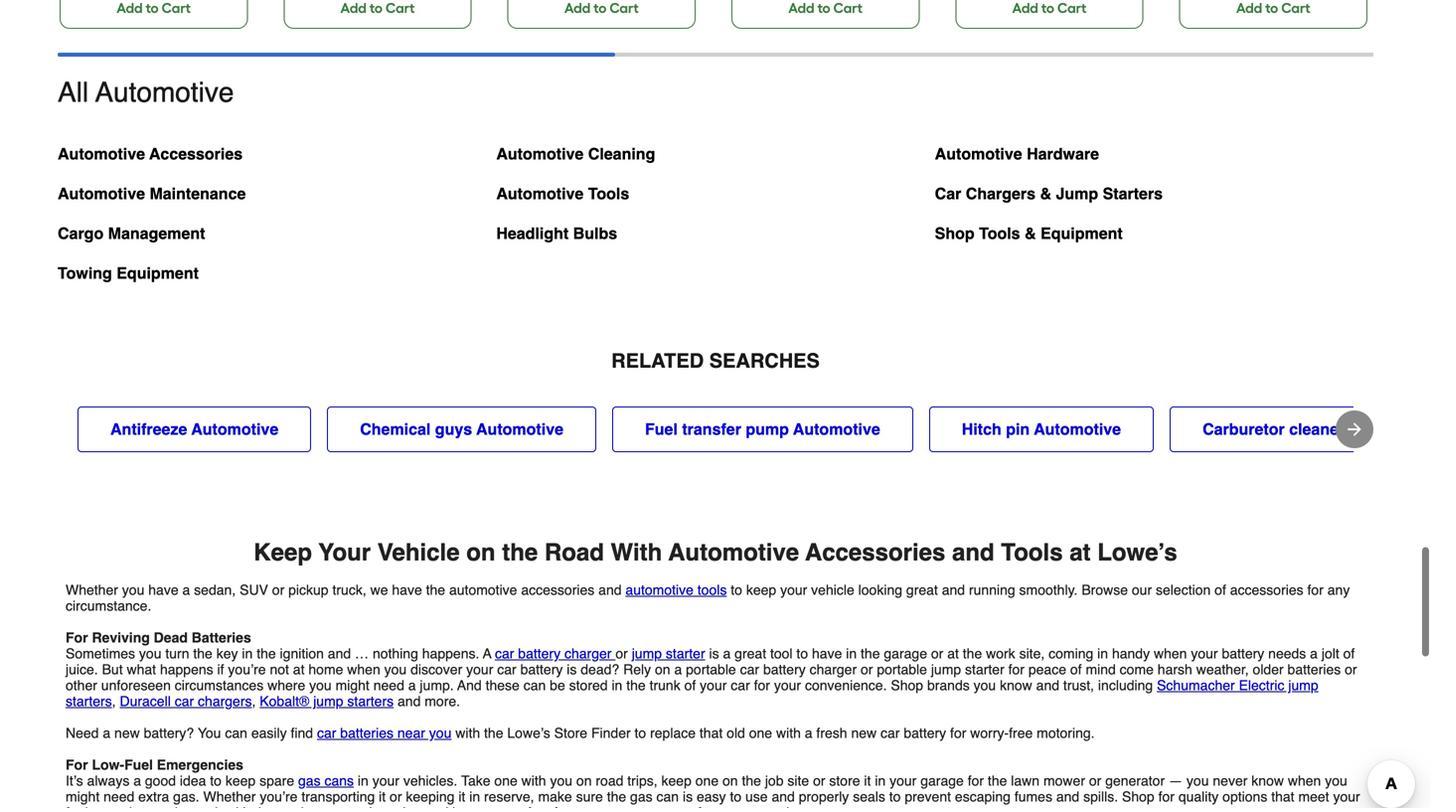 Task type: locate. For each thing, give the bounding box(es) containing it.
accessories down road
[[521, 582, 595, 598]]

1 vertical spatial know
[[1252, 773, 1284, 789]]

0 vertical spatial fuel
[[645, 420, 678, 438]]

automotive tools
[[496, 184, 629, 203]]

0 horizontal spatial starters
[[66, 693, 112, 709]]

1 horizontal spatial equipment
[[1041, 224, 1123, 243]]

on inside is a great tool to have in the garage or at the work site, coming in handy when your battery needs a jolt of juice. but what happens if you're not at home when you discover your car battery is dead? rely on a portable car battery charger or portable jump starter for peace of mind come harsh weather, older batteries or other unforeseen circumstances where you might need a jump. and these can be stored in the trunk of your car for your convenience. shop brands you know and trust, including
[[655, 661, 670, 677]]

1 vertical spatial for
[[66, 757, 88, 773]]

browse
[[1082, 582, 1128, 598]]

lowe's left store
[[507, 725, 550, 741]]

need down nothing
[[373, 677, 404, 693]]

trunk
[[650, 677, 681, 693]]

0 vertical spatial tools
[[588, 184, 629, 203]]

1 vertical spatial &
[[1025, 224, 1036, 243]]

jump inside for reviving dead batteries sometimes you turn the key in the ignition and … nothing happens. a car battery charger or jump starter
[[632, 646, 662, 661]]

that inside in your vehicles. take one with you on road trips, keep one on the job site or store it in your garage for the lawn mower or generator — you never know when you might need extra gas. whether you're transporting it or keeping it in reserve, make sure the gas can is easy to use and properly seals to prevent escaping fumes and spills. shop for quality options that meet your fuel capacity needs, work with the equipment you're using and have any safety features you may want for extra security.
[[1271, 789, 1295, 805]]

jump up 'trunk'
[[632, 646, 662, 661]]

1 vertical spatial that
[[1271, 789, 1295, 805]]

2 starters from the left
[[347, 693, 394, 709]]

1 horizontal spatial portable
[[877, 661, 927, 677]]

to right finder
[[635, 725, 646, 741]]

1 starters from the left
[[66, 693, 112, 709]]

0 horizontal spatial charger
[[565, 646, 612, 661]]

old
[[727, 725, 745, 741]]

car chargers & jump starters
[[935, 184, 1163, 203]]

weather,
[[1196, 661, 1249, 677]]

jump
[[632, 646, 662, 661], [931, 661, 961, 677], [1288, 677, 1319, 693], [313, 693, 343, 709]]

related searches
[[611, 349, 820, 372]]

1 accessories from the left
[[521, 582, 595, 598]]

automotive up chargers
[[935, 145, 1022, 163]]

you
[[198, 725, 221, 741]]

one right old
[[749, 725, 772, 741]]

of
[[1215, 582, 1226, 598], [1343, 646, 1355, 661], [1070, 661, 1082, 677], [684, 677, 696, 693]]

0 horizontal spatial any
[[486, 805, 509, 808]]

transfer
[[682, 420, 741, 438]]

new
[[114, 725, 140, 741], [851, 725, 877, 741]]

accessories inside to keep your vehicle looking great and running smoothly. browse our selection of accessories for any circumstance.
[[1230, 582, 1304, 598]]

2 horizontal spatial when
[[1288, 773, 1321, 789]]

garage
[[884, 646, 927, 661], [921, 773, 964, 789]]

keep for in your vehicles. take one with you on road trips, keep one on the job site or store it in your garage for the lawn mower or generator — you never know when you might need extra gas. whether you're transporting it or keeping it in reserve, make sure the gas can is easy to use and properly seals to prevent escaping fumes and spills. shop for quality options that meet your fuel capacity needs, work with the equipment you're using and have any safety features you may want for extra security.
[[661, 773, 692, 789]]

car chargers & jump starters link
[[935, 180, 1163, 220]]

reserve,
[[484, 789, 534, 805]]

mind
[[1086, 661, 1116, 677]]

and left trust,
[[1036, 677, 1060, 693]]

for for it's
[[66, 757, 88, 773]]

0 horizontal spatial starter
[[666, 646, 705, 661]]

tool
[[770, 646, 793, 661]]

convenience.
[[805, 677, 887, 693]]

need down low-
[[103, 789, 134, 805]]

it right store
[[864, 773, 871, 789]]

1 horizontal spatial keep
[[661, 773, 692, 789]]

tools down chargers
[[979, 224, 1020, 243]]

1 horizontal spatial might
[[336, 677, 370, 693]]

automotive up the tools
[[668, 539, 799, 566]]

spills.
[[1083, 789, 1118, 805]]

portable right 'trunk'
[[686, 661, 736, 677]]

0 horizontal spatial it
[[379, 789, 386, 805]]

keep right the tools
[[746, 582, 776, 598]]

gas up equipment on the left of page
[[298, 773, 321, 789]]

for inside for reviving dead batteries sometimes you turn the key in the ignition and … nothing happens. a car battery charger or jump starter
[[66, 630, 88, 646]]

might inside in your vehicles. take one with you on road trips, keep one on the job site or store it in your garage for the lawn mower or generator — you never know when you might need extra gas. whether you're transporting it or keeping it in reserve, make sure the gas can is easy to use and properly seals to prevent escaping fumes and spills. shop for quality options that meet your fuel capacity needs, work with the equipment you're using and have any safety features you may want for extra security.
[[66, 789, 100, 805]]

near
[[397, 725, 425, 741]]

0 vertical spatial any
[[1328, 582, 1350, 598]]

sometimes
[[66, 646, 135, 661]]

need inside in your vehicles. take one with you on road trips, keep one on the job site or store it in your garage for the lawn mower or generator — you never know when you might need extra gas. whether you're transporting it or keeping it in reserve, make sure the gas can is easy to use and properly seals to prevent escaping fumes and spills. shop for quality options that meet your fuel capacity needs, work with the equipment you're using and have any safety features you may want for extra security.
[[103, 789, 134, 805]]

hitch pin automotive link
[[929, 407, 1154, 452]]

battery inside for reviving dead batteries sometimes you turn the key in the ignition and … nothing happens. a car battery charger or jump starter
[[518, 646, 561, 661]]

ignition
[[280, 646, 324, 661]]

garage inside in your vehicles. take one with you on road trips, keep one on the job site or store it in your garage for the lawn mower or generator — you never know when you might need extra gas. whether you're transporting it or keeping it in reserve, make sure the gas can is easy to use and properly seals to prevent escaping fumes and spills. shop for quality options that meet your fuel capacity needs, work with the equipment you're using and have any safety features you may want for extra security.
[[921, 773, 964, 789]]

you're down cans
[[346, 805, 384, 808]]

0 vertical spatial batteries
[[1288, 661, 1341, 677]]

0 vertical spatial might
[[336, 677, 370, 693]]

0 vertical spatial that
[[700, 725, 723, 741]]

kobalt®
[[260, 693, 309, 709]]

you right 'where'
[[309, 677, 332, 693]]

automotive maintenance link
[[58, 180, 246, 220]]

to inside for low-fuel emergencies it's always a good idea to keep spare gas cans
[[210, 773, 222, 789]]

automotive inside automotive tools link
[[496, 184, 584, 203]]

gas inside in your vehicles. take one with you on road trips, keep one on the job site or store it in your garage for the lawn mower or generator — you never know when you might need extra gas. whether you're transporting it or keeping it in reserve, make sure the gas can is easy to use and properly seals to prevent escaping fumes and spills. shop for quality options that meet your fuel capacity needs, work with the equipment you're using and have any safety features you may want for extra security.
[[630, 789, 653, 805]]

know right never
[[1252, 773, 1284, 789]]

0 horizontal spatial ,
[[112, 693, 116, 709]]

2 new from the left
[[851, 725, 877, 741]]

1 vertical spatial batteries
[[340, 725, 394, 741]]

0 vertical spatial know
[[1000, 677, 1032, 693]]

need
[[66, 725, 99, 741]]

the left lawn in the bottom right of the page
[[988, 773, 1007, 789]]

starter inside is a great tool to have in the garage or at the work site, coming in handy when your battery needs a jolt of juice. but what happens if you're not at home when you discover your car battery is dead? rely on a portable car battery charger or portable jump starter for peace of mind come harsh weather, older batteries or other unforeseen circumstances where you might need a jump. and these can be stored in the trunk of your car for your convenience. shop brands you know and trust, including
[[965, 661, 1005, 677]]

your inside to keep your vehicle looking great and running smoothly. browse our selection of accessories for any circumstance.
[[780, 582, 807, 598]]

transporting
[[301, 789, 375, 805]]

car batteries near you link
[[317, 725, 452, 741]]

automotive right cleaner at the bottom
[[1349, 420, 1431, 438]]

the down these at the bottom left of page
[[484, 725, 503, 741]]

towing
[[58, 264, 112, 282]]

starter up 'trunk'
[[666, 646, 705, 661]]

2 horizontal spatial shop
[[1122, 789, 1155, 805]]

0 horizontal spatial portable
[[686, 661, 736, 677]]

might down low-
[[66, 789, 100, 805]]

0 horizontal spatial &
[[1025, 224, 1036, 243]]

0 horizontal spatial extra
[[138, 789, 169, 805]]

chemical
[[360, 420, 431, 438]]

to inside to keep your vehicle looking great and running smoothly. browse our selection of accessories for any circumstance.
[[731, 582, 742, 598]]

discover
[[411, 661, 462, 677]]

truck,
[[332, 582, 366, 598]]

0 horizontal spatial automotive
[[449, 582, 517, 598]]

sedan,
[[194, 582, 236, 598]]

1 vertical spatial need
[[103, 789, 134, 805]]

it left 'using'
[[379, 789, 386, 805]]

more.
[[425, 693, 460, 709]]

0 horizontal spatial whether
[[66, 582, 118, 598]]

fresh
[[816, 725, 847, 741]]

0 vertical spatial great
[[906, 582, 938, 598]]

0 horizontal spatial one
[[494, 773, 518, 789]]

on
[[466, 539, 495, 566], [655, 661, 670, 677], [576, 773, 592, 789], [723, 773, 738, 789]]

lowe's up our
[[1097, 539, 1177, 566]]

you're inside is a great tool to have in the garage or at the work site, coming in handy when your battery needs a jolt of juice. but what happens if you're not at home when you discover your car battery is dead? rely on a portable car battery charger or portable jump starter for peace of mind come harsh weather, older batteries or other unforeseen circumstances where you might need a jump. and these can be stored in the trunk of your car for your convenience. shop brands you know and trust, including
[[228, 661, 266, 677]]

your down the tool
[[774, 677, 801, 693]]

automotive
[[96, 77, 234, 108], [58, 145, 145, 163], [496, 145, 584, 163], [935, 145, 1022, 163], [58, 184, 145, 203], [496, 184, 584, 203], [191, 420, 278, 438], [476, 420, 564, 438], [793, 420, 880, 438], [1034, 420, 1121, 438], [1349, 420, 1431, 438], [668, 539, 799, 566]]

& for tools
[[1025, 224, 1036, 243]]

keep inside to keep your vehicle looking great and running smoothly. browse our selection of accessories for any circumstance.
[[746, 582, 776, 598]]

2 horizontal spatial keep
[[746, 582, 776, 598]]

starter
[[666, 646, 705, 661], [965, 661, 1005, 677]]

on right vehicle
[[466, 539, 495, 566]]

vehicle
[[377, 539, 460, 566]]

0 vertical spatial &
[[1040, 184, 1052, 203]]

garage up brands
[[884, 646, 927, 661]]

accessories
[[521, 582, 595, 598], [1230, 582, 1304, 598]]

for up juice.
[[66, 630, 88, 646]]

automotive hardware link
[[935, 140, 1099, 180]]

automotive cleaning link
[[496, 140, 655, 180]]

1 horizontal spatial batteries
[[1288, 661, 1341, 677]]

2 accessories from the left
[[1230, 582, 1304, 598]]

to right the seals
[[889, 789, 901, 805]]

0 horizontal spatial can
[[225, 725, 247, 741]]

0 horizontal spatial equipment
[[117, 264, 199, 282]]

0 horizontal spatial need
[[103, 789, 134, 805]]

1 horizontal spatial starter
[[965, 661, 1005, 677]]

replace
[[650, 725, 696, 741]]

1 vertical spatial can
[[225, 725, 247, 741]]

equipment down management
[[117, 264, 199, 282]]

extra
[[138, 789, 169, 805], [718, 805, 749, 808]]

2 horizontal spatial is
[[709, 646, 719, 661]]

to inside is a great tool to have in the garage or at the work site, coming in handy when your battery needs a jolt of juice. but what happens if you're not at home when you discover your car battery is dead? rely on a portable car battery charger or portable jump starter for peace of mind come harsh weather, older batteries or other unforeseen circumstances where you might need a jump. and these can be stored in the trunk of your car for your convenience. shop brands you know and trust, including
[[797, 646, 808, 661]]

of left mind
[[1070, 661, 1082, 677]]

starter inside for reviving dead batteries sometimes you turn the key in the ignition and … nothing happens. a car battery charger or jump starter
[[666, 646, 705, 661]]

0 vertical spatial shop
[[935, 224, 975, 243]]

keep inside in your vehicles. take one with you on road trips, keep one on the job site or store it in your garage for the lawn mower or generator — you never know when you might need extra gas. whether you're transporting it or keeping it in reserve, make sure the gas can is easy to use and properly seals to prevent escaping fumes and spills. shop for quality options that meet your fuel capacity needs, work with the equipment you're using and have any safety features you may want for extra security.
[[661, 773, 692, 789]]

have up convenience.
[[812, 646, 842, 661]]

1 horizontal spatial great
[[906, 582, 938, 598]]

one right take on the left of page
[[494, 773, 518, 789]]

car
[[935, 184, 961, 203]]

1 horizontal spatial automotive
[[626, 582, 694, 598]]

work left "site,"
[[986, 646, 1015, 661]]

great
[[906, 582, 938, 598], [735, 646, 766, 661]]

starters up need
[[66, 693, 112, 709]]

jump down the needs
[[1288, 677, 1319, 693]]

0 vertical spatial accessories
[[149, 145, 243, 163]]

any up jolt
[[1328, 582, 1350, 598]]

1 horizontal spatial shop
[[935, 224, 975, 243]]

your left vehicle
[[780, 582, 807, 598]]

2 for from the top
[[66, 757, 88, 773]]

any inside to keep your vehicle looking great and running smoothly. browse our selection of accessories for any circumstance.
[[1328, 582, 1350, 598]]

batteries inside is a great tool to have in the garage or at the work site, coming in handy when your battery needs a jolt of juice. but what happens if you're not at home when you discover your car battery is dead? rely on a portable car battery charger or portable jump starter for peace of mind come harsh weather, older batteries or other unforeseen circumstances where you might need a jump. and these can be stored in the trunk of your car for your convenience. shop brands you know and trust, including
[[1288, 661, 1341, 677]]

1 vertical spatial any
[[486, 805, 509, 808]]

1 horizontal spatial fuel
[[645, 420, 678, 438]]

1 horizontal spatial starters
[[347, 693, 394, 709]]

0 vertical spatial work
[[986, 646, 1015, 661]]

sure
[[576, 789, 603, 805]]

you up reviving
[[122, 582, 144, 598]]

antifreeze automotive link
[[78, 407, 311, 452]]

have inside is a great tool to have in the garage or at the work site, coming in handy when your battery needs a jolt of juice. but what happens if you're not at home when you discover your car battery is dead? rely on a portable car battery charger or portable jump starter for peace of mind come harsh weather, older batteries or other unforeseen circumstances where you might need a jump. and these can be stored in the trunk of your car for your convenience. shop brands you know and trust, including
[[812, 646, 842, 661]]

1 horizontal spatial need
[[373, 677, 404, 693]]

2 horizontal spatial can
[[656, 789, 679, 805]]

automotive accessories
[[58, 145, 243, 163]]

and inside is a great tool to have in the garage or at the work site, coming in handy when your battery needs a jolt of juice. but what happens if you're not at home when you discover your car battery is dead? rely on a portable car battery charger or portable jump starter for peace of mind come harsh weather, older batteries or other unforeseen circumstances where you might need a jump. and these can be stored in the trunk of your car for your convenience. shop brands you know and trust, including
[[1036, 677, 1060, 693]]

you down road
[[608, 805, 630, 808]]

fuel inside for low-fuel emergencies it's always a good idea to keep spare gas cans
[[124, 757, 153, 773]]

using
[[388, 805, 421, 808]]

0 horizontal spatial batteries
[[340, 725, 394, 741]]

your up schumacher
[[1191, 646, 1218, 661]]

road
[[596, 773, 624, 789]]

in inside for reviving dead batteries sometimes you turn the key in the ignition and … nothing happens. a car battery charger or jump starter
[[242, 646, 253, 661]]

batteries right older
[[1288, 661, 1341, 677]]

whether right the gas.
[[203, 789, 256, 805]]

automotive right guys
[[476, 420, 564, 438]]

shop inside is a great tool to have in the garage or at the work site, coming in handy when your battery needs a jolt of juice. but what happens if you're not at home when you discover your car battery is dead? rely on a portable car battery charger or portable jump starter for peace of mind come harsh weather, older batteries or other unforeseen circumstances where you might need a jump. and these can be stored in the trunk of your car for your convenience. shop brands you know and trust, including
[[891, 677, 923, 693]]

2 automotive from the left
[[626, 582, 694, 598]]

keep inside for low-fuel emergencies it's always a good idea to keep spare gas cans
[[225, 773, 256, 789]]

1 vertical spatial fuel
[[124, 757, 153, 773]]

can left easy
[[656, 789, 679, 805]]

headlight bulbs link
[[496, 220, 617, 259]]

have up dead
[[148, 582, 179, 598]]

1 for from the top
[[66, 630, 88, 646]]

have right we at bottom
[[392, 582, 422, 598]]

job
[[765, 773, 784, 789]]

& left "jump" at the top of page
[[1040, 184, 1052, 203]]

tools
[[697, 582, 727, 598]]

know down "site,"
[[1000, 677, 1032, 693]]

any
[[1328, 582, 1350, 598], [486, 805, 509, 808]]

battery
[[518, 646, 561, 661], [1222, 646, 1264, 661], [520, 661, 563, 677], [763, 661, 806, 677], [904, 725, 946, 741]]

and up running
[[952, 539, 995, 566]]

garage right the seals
[[921, 773, 964, 789]]

1 horizontal spatial work
[[986, 646, 1015, 661]]

tools for shop
[[979, 224, 1020, 243]]

0 horizontal spatial shop
[[891, 677, 923, 693]]

0 horizontal spatial accessories
[[521, 582, 595, 598]]

when right home
[[347, 661, 380, 677]]

0 horizontal spatial might
[[66, 789, 100, 805]]

at up browse at the right
[[1070, 539, 1091, 566]]

automotive up cargo
[[58, 184, 145, 203]]

2 vertical spatial tools
[[1001, 539, 1063, 566]]

of right jolt
[[1343, 646, 1355, 661]]

starters inside the schumacher electric jump starters
[[66, 693, 112, 709]]

for inside for low-fuel emergencies it's always a good idea to keep spare gas cans
[[66, 757, 88, 773]]

0 horizontal spatial gas
[[298, 773, 321, 789]]

where
[[267, 677, 305, 693]]

it's
[[66, 773, 83, 789]]

hardware
[[1027, 145, 1099, 163]]

1 horizontal spatial can
[[523, 677, 546, 693]]

is right be
[[567, 661, 577, 677]]

tools for automotive
[[588, 184, 629, 203]]

1 vertical spatial great
[[735, 646, 766, 661]]

equipment down "jump" at the top of page
[[1041, 224, 1123, 243]]

batteries left near
[[340, 725, 394, 741]]

home
[[308, 661, 343, 677]]

1 horizontal spatial gas
[[630, 789, 653, 805]]

these
[[486, 677, 520, 693]]

1 horizontal spatial ,
[[252, 693, 256, 709]]

seals
[[853, 789, 885, 805]]

automotive inside hitch pin automotive 'link'
[[1034, 420, 1121, 438]]

at up brands
[[947, 646, 959, 661]]

1 vertical spatial tools
[[979, 224, 1020, 243]]

0 vertical spatial garage
[[884, 646, 927, 661]]

work down idea on the left bottom of the page
[[192, 805, 222, 808]]

1 vertical spatial accessories
[[805, 539, 945, 566]]

our
[[1132, 582, 1152, 598]]

it right keeping
[[458, 789, 465, 805]]

jump inside the schumacher electric jump starters
[[1288, 677, 1319, 693]]

gas right road
[[630, 789, 653, 805]]

0 horizontal spatial fuel
[[124, 757, 153, 773]]

2 vertical spatial shop
[[1122, 789, 1155, 805]]

1 horizontal spatial lowe's
[[1097, 539, 1177, 566]]

carburetor
[[1203, 420, 1285, 438]]

1 vertical spatial might
[[66, 789, 100, 805]]

can left be
[[523, 677, 546, 693]]

you're
[[228, 661, 266, 677], [260, 789, 298, 805], [346, 805, 384, 808]]

of inside to keep your vehicle looking great and running smoothly. browse our selection of accessories for any circumstance.
[[1215, 582, 1226, 598]]

pickup
[[288, 582, 329, 598]]

0 horizontal spatial that
[[700, 725, 723, 741]]

in left "reserve,"
[[469, 789, 480, 805]]

for left low-
[[66, 757, 88, 773]]

1 horizontal spatial is
[[683, 789, 693, 805]]

stored
[[569, 677, 608, 693]]

2 horizontal spatial one
[[749, 725, 772, 741]]

1 horizontal spatial charger
[[810, 661, 857, 677]]

0 horizontal spatial keep
[[225, 773, 256, 789]]

the left if
[[193, 646, 213, 661]]

starters up car batteries near you link
[[347, 693, 394, 709]]

safety
[[513, 805, 550, 808]]

0 horizontal spatial know
[[1000, 677, 1032, 693]]

automotive up the automotive maintenance
[[58, 145, 145, 163]]

the left job
[[742, 773, 761, 789]]

any down take on the left of page
[[486, 805, 509, 808]]

and inside for reviving dead batteries sometimes you turn the key in the ignition and … nothing happens. a car battery charger or jump starter
[[328, 646, 351, 661]]

including
[[1098, 677, 1153, 693]]

or right jolt
[[1345, 661, 1357, 677]]

great inside to keep your vehicle looking great and running smoothly. browse our selection of accessories for any circumstance.
[[906, 582, 938, 598]]

that left old
[[700, 725, 723, 741]]

shop left brands
[[891, 677, 923, 693]]

charger inside for reviving dead batteries sometimes you turn the key in the ignition and … nothing happens. a car battery charger or jump starter
[[565, 646, 612, 661]]

use
[[745, 789, 768, 805]]

garage inside is a great tool to have in the garage or at the work site, coming in handy when your battery needs a jolt of juice. but what happens if you're not at home when you discover your car battery is dead? rely on a portable car battery charger or portable jump starter for peace of mind come harsh weather, older batteries or other unforeseen circumstances where you might need a jump. and these can be stored in the trunk of your car for your convenience. shop brands you know and trust, including
[[884, 646, 927, 661]]

starters
[[1103, 184, 1163, 203]]

know inside is a great tool to have in the garage or at the work site, coming in handy when your battery needs a jolt of juice. but what happens if you're not at home when you discover your car battery is dead? rely on a portable car battery charger or portable jump starter for peace of mind come harsh weather, older batteries or other unforeseen circumstances where you might need a jump. and these can be stored in the trunk of your car for your convenience. shop brands you know and trust, including
[[1000, 677, 1032, 693]]

1 vertical spatial garage
[[921, 773, 964, 789]]

keep up want
[[661, 773, 692, 789]]

generator
[[1105, 773, 1165, 789]]

automotive right "antifreeze"
[[191, 420, 278, 438]]

0 horizontal spatial new
[[114, 725, 140, 741]]

automotive up headlight
[[496, 184, 584, 203]]

1 horizontal spatial accessories
[[1230, 582, 1304, 598]]

is left easy
[[683, 789, 693, 805]]

or right suv
[[272, 582, 284, 598]]

lowe's
[[1097, 539, 1177, 566], [507, 725, 550, 741]]

1 horizontal spatial that
[[1271, 789, 1295, 805]]

1 vertical spatial shop
[[891, 677, 923, 693]]

0 vertical spatial need
[[373, 677, 404, 693]]

duracell
[[120, 693, 171, 709]]

other
[[66, 677, 97, 693]]

1 horizontal spatial know
[[1252, 773, 1284, 789]]

your up 'using'
[[372, 773, 399, 789]]

shop down car
[[935, 224, 975, 243]]

portable left brands
[[877, 661, 927, 677]]

in left rely
[[612, 677, 622, 693]]

accessories for automotive
[[521, 582, 595, 598]]

0 horizontal spatial great
[[735, 646, 766, 661]]

happens.
[[422, 646, 479, 661]]

it
[[864, 773, 871, 789], [379, 789, 386, 805], [458, 789, 465, 805]]

1 vertical spatial whether
[[203, 789, 256, 805]]

0 vertical spatial lowe's
[[1097, 539, 1177, 566]]

or inside for reviving dead batteries sometimes you turn the key in the ignition and … nothing happens. a car battery charger or jump starter
[[616, 646, 628, 661]]

to right idea on the left bottom of the page
[[210, 773, 222, 789]]



Task type: describe. For each thing, give the bounding box(es) containing it.
great inside is a great tool to have in the garage or at the work site, coming in handy when your battery needs a jolt of juice. but what happens if you're not at home when you discover your car battery is dead? rely on a portable car battery charger or portable jump starter for peace of mind come harsh weather, older batteries or other unforeseen circumstances where you might need a jump. and these can be stored in the trunk of your car for your convenience. shop brands you know and trust, including
[[735, 646, 766, 661]]

the left road
[[502, 539, 538, 566]]

automotive inside automotive accessories link
[[58, 145, 145, 163]]

duracell car chargers link
[[120, 693, 252, 709]]

have inside in your vehicles. take one with you on road trips, keep one on the job site or store it in your garage for the lawn mower or generator — you never know when you might need extra gas. whether you're transporting it or keeping it in reserve, make sure the gas can is easy to use and properly seals to prevent escaping fumes and spills. shop for quality options that meet your fuel capacity needs, work with the equipment you're using and have any safety features you may want for extra security.
[[452, 805, 483, 808]]

or down the looking
[[861, 661, 873, 677]]

be
[[550, 677, 565, 693]]

in right cans
[[358, 773, 369, 789]]

automotive accessories link
[[58, 140, 243, 180]]

and up near
[[398, 693, 421, 709]]

store
[[554, 725, 587, 741]]

capacity
[[92, 805, 143, 808]]

you inside for reviving dead batteries sometimes you turn the key in the ignition and … nothing happens. a car battery charger or jump starter
[[139, 646, 161, 661]]

jump inside is a great tool to have in the garage or at the work site, coming in handy when your battery needs a jolt of juice. but what happens if you're not at home when you discover your car battery is dead? rely on a portable car battery charger or portable jump starter for peace of mind come harsh weather, older batteries or other unforeseen circumstances where you might need a jump. and these can be stored in the trunk of your car for your convenience. shop brands you know and trust, including
[[931, 661, 961, 677]]

1 horizontal spatial when
[[1154, 646, 1187, 661]]

with
[[611, 539, 662, 566]]

vehicles.
[[403, 773, 457, 789]]

easy
[[697, 789, 726, 805]]

work inside is a great tool to have in the garage or at the work site, coming in handy when your battery needs a jolt of juice. but what happens if you're not at home when you discover your car battery is dead? rely on a portable car battery charger or portable jump starter for peace of mind come harsh weather, older batteries or other unforeseen circumstances where you might need a jump. and these can be stored in the trunk of your car for your convenience. shop brands you know and trust, including
[[986, 646, 1015, 661]]

automotive hardware
[[935, 145, 1099, 163]]

jump down home
[[313, 693, 343, 709]]

0 horizontal spatial is
[[567, 661, 577, 677]]

know inside in your vehicles. take one with you on road trips, keep one on the job site or store it in your garage for the lawn mower or generator — you never know when you might need extra gas. whether you're transporting it or keeping it in reserve, make sure the gas can is easy to use and properly seals to prevent escaping fumes and spills. shop for quality options that meet your fuel capacity needs, work with the equipment you're using and have any safety features you may want for extra security.
[[1252, 773, 1284, 789]]

not
[[270, 661, 289, 677]]

and inside to keep your vehicle looking great and running smoothly. browse our selection of accessories for any circumstance.
[[942, 582, 965, 598]]

happens
[[160, 661, 213, 677]]

or right site
[[813, 773, 825, 789]]

lawn
[[1011, 773, 1040, 789]]

automotive inside automotive hardware link
[[935, 145, 1022, 163]]

1 , from the left
[[112, 693, 116, 709]]

automotive inside chemical guys automotive link
[[476, 420, 564, 438]]

or up brands
[[931, 646, 944, 661]]

gas inside for low-fuel emergencies it's always a good idea to keep spare gas cans
[[298, 773, 321, 789]]

can inside is a great tool to have in the garage or at the work site, coming in handy when your battery needs a jolt of juice. but what happens if you're not at home when you discover your car battery is dead? rely on a portable car battery charger or portable jump starter for peace of mind come harsh weather, older batteries or other unforeseen circumstances where you might need a jump. and these can be stored in the trunk of your car for your convenience. shop brands you know and trust, including
[[523, 677, 546, 693]]

come
[[1120, 661, 1154, 677]]

your right meet
[[1333, 789, 1360, 805]]

, duracell car chargers , kobalt® jump starters and more.
[[112, 693, 460, 709]]

schumacher
[[1157, 677, 1235, 693]]

towing equipment link
[[58, 259, 199, 299]]

you right near
[[429, 725, 452, 741]]

2 portable from the left
[[877, 661, 927, 677]]

work inside in your vehicles. take one with you on road trips, keep one on the job site or store it in your garage for the lawn mower or generator — you never know when you might need extra gas. whether you're transporting it or keeping it in reserve, make sure the gas can is easy to use and properly seals to prevent escaping fumes and spills. shop for quality options that meet your fuel capacity needs, work with the equipment you're using and have any safety features you may want for extra security.
[[192, 805, 222, 808]]

1 vertical spatial equipment
[[117, 264, 199, 282]]

automotive cleaning
[[496, 145, 655, 163]]

for inside to keep your vehicle looking great and running smoothly. browse our selection of accessories for any circumstance.
[[1307, 582, 1324, 598]]

want
[[664, 805, 694, 808]]

you right …
[[384, 661, 407, 677]]

always
[[87, 773, 130, 789]]

free
[[1009, 725, 1033, 741]]

equipment
[[278, 805, 342, 808]]

1 automotive from the left
[[449, 582, 517, 598]]

when inside in your vehicles. take one with you on road trips, keep one on the job site or store it in your garage for the lawn mower or generator — you never know when you might need extra gas. whether you're transporting it or keeping it in reserve, make sure the gas can is easy to use and properly seals to prevent escaping fumes and spills. shop for quality options that meet your fuel capacity needs, work with the equipment you're using and have any safety features you may want for extra security.
[[1288, 773, 1321, 789]]

for for sometimes
[[66, 630, 88, 646]]

easily
[[251, 725, 287, 741]]

1 new from the left
[[114, 725, 140, 741]]

hitch pin automotive
[[962, 420, 1121, 438]]

site
[[788, 773, 809, 789]]

your right discover
[[466, 661, 493, 677]]

pin
[[1006, 420, 1030, 438]]

the down spare
[[254, 805, 274, 808]]

cargo
[[58, 224, 104, 243]]

with left "fresh"
[[776, 725, 801, 741]]

is inside in your vehicles. take one with you on road trips, keep one on the job site or store it in your garage for the lawn mower or generator — you never know when you might need extra gas. whether you're transporting it or keeping it in reserve, make sure the gas can is easy to use and properly seals to prevent escaping fumes and spills. shop for quality options that meet your fuel capacity needs, work with the equipment you're using and have any safety features you may want for extra security.
[[683, 789, 693, 805]]

chemical guys automotive link
[[327, 407, 596, 452]]

can inside in your vehicles. take one with you on road trips, keep one on the job site or store it in your garage for the lawn mower or generator — you never know when you might need extra gas. whether you're transporting it or keeping it in reserve, make sure the gas can is easy to use and properly seals to prevent escaping fumes and spills. shop for quality options that meet your fuel capacity needs, work with the equipment you're using and have any safety features you may want for extra security.
[[656, 789, 679, 805]]

and right use
[[772, 789, 795, 805]]

antifreeze
[[110, 420, 187, 438]]

the down vehicle
[[426, 582, 445, 598]]

cleaning
[[588, 145, 655, 163]]

need inside is a great tool to have in the garage or at the work site, coming in handy when your battery needs a jolt of juice. but what happens if you're not at home when you discover your car battery is dead? rely on a portable car battery charger or portable jump starter for peace of mind come harsh weather, older batteries or other unforeseen circumstances where you might need a jump. and these can be stored in the trunk of your car for your convenience. shop brands you know and trust, including
[[373, 677, 404, 693]]

automotive tools link
[[496, 180, 629, 220]]

and left spills.
[[1056, 789, 1080, 805]]

road
[[545, 539, 604, 566]]

keep for for low-fuel emergencies it's always a good idea to keep spare gas cans
[[225, 773, 256, 789]]

properly
[[799, 789, 849, 805]]

schumacher electric jump starters link
[[66, 677, 1319, 709]]

keep your vehicle on the road with automotive accessories and tools at lowe's
[[254, 539, 1177, 566]]

jump starter link
[[632, 646, 705, 661]]

circumstances
[[175, 677, 264, 693]]

automotive inside automotive cleaning link
[[496, 145, 584, 163]]

or left keeping
[[390, 789, 402, 805]]

and
[[457, 677, 482, 693]]

0 horizontal spatial accessories
[[149, 145, 243, 163]]

carburetor cleaner automotive
[[1203, 420, 1431, 438]]

store
[[829, 773, 860, 789]]

selection
[[1156, 582, 1211, 598]]

low-
[[92, 757, 124, 773]]

a
[[483, 646, 491, 661]]

your right the seals
[[890, 773, 917, 789]]

you right brands
[[974, 677, 996, 693]]

in right store
[[875, 773, 886, 789]]

shop tools & equipment
[[935, 224, 1123, 243]]

running
[[969, 582, 1015, 598]]

with down more.
[[455, 725, 480, 741]]

1 horizontal spatial it
[[458, 789, 465, 805]]

automotive inside carburetor cleaner automotive link
[[1349, 420, 1431, 438]]

trips,
[[627, 773, 658, 789]]

handy
[[1112, 646, 1150, 661]]

the right 'sure'
[[607, 789, 626, 805]]

the left ignition
[[257, 646, 276, 661]]

take
[[461, 773, 491, 789]]

if
[[217, 661, 224, 677]]

fuel
[[66, 805, 88, 808]]

you up features
[[550, 773, 573, 789]]

in left handy
[[1097, 646, 1108, 661]]

on left use
[[723, 773, 738, 789]]

of right 'trunk'
[[684, 677, 696, 693]]

& for chargers
[[1040, 184, 1052, 203]]

and down vehicles.
[[425, 805, 448, 808]]

to left use
[[730, 789, 742, 805]]

nothing
[[373, 646, 418, 661]]

might inside is a great tool to have in the garage or at the work site, coming in handy when your battery needs a jolt of juice. but what happens if you're not at home when you discover your car battery is dead? rely on a portable car battery charger or portable jump starter for peace of mind come harsh weather, older batteries or other unforeseen circumstances where you might need a jump. and these can be stored in the trunk of your car for your convenience. shop brands you know and trust, including
[[336, 677, 370, 693]]

accessories for of
[[1230, 582, 1304, 598]]

automotive up automotive accessories
[[96, 77, 234, 108]]

meet
[[1298, 789, 1329, 805]]

older
[[1253, 661, 1284, 677]]

the up convenience.
[[861, 646, 880, 661]]

key
[[216, 646, 238, 661]]

we
[[370, 582, 388, 598]]

never
[[1213, 773, 1248, 789]]

0 vertical spatial whether
[[66, 582, 118, 598]]

in up convenience.
[[846, 646, 857, 661]]

fumes
[[1015, 789, 1052, 805]]

need a new battery? you can easily find car batteries near you with the lowe's store finder to replace that old one with a fresh new car battery for worry-free motoring.
[[66, 725, 1095, 741]]

cargo management link
[[58, 220, 205, 259]]

what
[[127, 661, 156, 677]]

is a great tool to have in the garage or at the work site, coming in handy when your battery needs a jolt of juice. but what happens if you're not at home when you discover your car battery is dead? rely on a portable car battery charger or portable jump starter for peace of mind come harsh weather, older batteries or other unforeseen circumstances where you might need a jump. and these can be stored in the trunk of your car for your convenience. shop brands you know and trust, including
[[66, 646, 1357, 693]]

1 horizontal spatial extra
[[718, 805, 749, 808]]

1 horizontal spatial one
[[695, 773, 719, 789]]

searches
[[709, 349, 820, 372]]

2 horizontal spatial at
[[1070, 539, 1091, 566]]

keeping
[[406, 789, 455, 805]]

car inside for reviving dead batteries sometimes you turn the key in the ignition and … nothing happens. a car battery charger or jump starter
[[495, 646, 514, 661]]

automotive tools link
[[626, 582, 727, 598]]

dead
[[154, 630, 188, 646]]

0 horizontal spatial when
[[347, 661, 380, 677]]

on left road
[[576, 773, 592, 789]]

shop inside in your vehicles. take one with you on road trips, keep one on the job site or store it in your garage for the lawn mower or generator — you never know when you might need extra gas. whether you're transporting it or keeping it in reserve, make sure the gas can is easy to use and properly seals to prevent escaping fumes and spills. shop for quality options that meet your fuel capacity needs, work with the equipment you're using and have any safety features you may want for extra security.
[[1122, 789, 1155, 805]]

smoothly.
[[1019, 582, 1078, 598]]

1 horizontal spatial accessories
[[805, 539, 945, 566]]

1 vertical spatial lowe's
[[507, 725, 550, 741]]

for reviving dead batteries sometimes you turn the key in the ignition and … nothing happens. a car battery charger or jump starter
[[66, 630, 705, 661]]

antifreeze automotive
[[110, 420, 278, 438]]

keep
[[254, 539, 312, 566]]

harsh
[[1158, 661, 1192, 677]]

you right options
[[1325, 773, 1347, 789]]

unforeseen
[[101, 677, 171, 693]]

you're left 'gas cans' link
[[260, 789, 298, 805]]

schumacher electric jump starters
[[66, 677, 1319, 709]]

automotive inside 'automotive maintenance' link
[[58, 184, 145, 203]]

prevent
[[905, 789, 951, 805]]

2 , from the left
[[252, 693, 256, 709]]

needs,
[[147, 805, 189, 808]]

automotive inside fuel transfer pump automotive link
[[793, 420, 880, 438]]

the up brands
[[963, 646, 982, 661]]

finder
[[591, 725, 631, 741]]

turn
[[165, 646, 189, 661]]

fuel inside fuel transfer pump automotive link
[[645, 420, 678, 438]]

vehicle
[[811, 582, 854, 598]]

carburetor cleaner automotive link
[[1170, 407, 1431, 452]]

make
[[538, 789, 572, 805]]

fuel transfer pump automotive link
[[612, 407, 913, 452]]

whether inside in your vehicles. take one with you on road trips, keep one on the job site or store it in your garage for the lawn mower or generator — you never know when you might need extra gas. whether you're transporting it or keeping it in reserve, make sure the gas can is easy to use and properly seals to prevent escaping fumes and spills. shop for quality options that meet your fuel capacity needs, work with the equipment you're using and have any safety features you may want for extra security.
[[203, 789, 256, 805]]

all automotive
[[58, 77, 234, 108]]

jump
[[1056, 184, 1098, 203]]

with up 'safety'
[[521, 773, 546, 789]]

charger inside is a great tool to have in the garage or at the work site, coming in handy when your battery needs a jolt of juice. but what happens if you're not at home when you discover your car battery is dead? rely on a portable car battery charger or portable jump starter for peace of mind come harsh weather, older batteries or other unforeseen circumstances where you might need a jump. and these can be stored in the trunk of your car for your convenience. shop brands you know and trust, including
[[810, 661, 857, 677]]

the left 'trunk'
[[626, 677, 646, 693]]

you right — at bottom right
[[1187, 773, 1209, 789]]

2 horizontal spatial it
[[864, 773, 871, 789]]

1 horizontal spatial at
[[947, 646, 959, 661]]

any inside in your vehicles. take one with you on road trips, keep one on the job site or store it in your garage for the lawn mower or generator — you never know when you might need extra gas. whether you're transporting it or keeping it in reserve, make sure the gas can is easy to use and properly seals to prevent escaping fumes and spills. shop for quality options that meet your fuel capacity needs, work with the equipment you're using and have any safety features you may want for extra security.
[[486, 805, 509, 808]]

suv
[[240, 582, 268, 598]]

or right mower
[[1089, 773, 1102, 789]]

arrow right image
[[1345, 419, 1365, 439]]

may
[[634, 805, 660, 808]]

1 portable from the left
[[686, 661, 736, 677]]

and down with
[[598, 582, 622, 598]]

management
[[108, 224, 205, 243]]

0 vertical spatial equipment
[[1041, 224, 1123, 243]]

automotive inside antifreeze automotive link
[[191, 420, 278, 438]]

0 horizontal spatial at
[[293, 661, 305, 677]]

a inside for low-fuel emergencies it's always a good idea to keep spare gas cans
[[133, 773, 141, 789]]

with down for low-fuel emergencies it's always a good idea to keep spare gas cans
[[226, 805, 250, 808]]

your right 'trunk'
[[700, 677, 727, 693]]

cleaner
[[1289, 420, 1345, 438]]

site,
[[1019, 646, 1045, 661]]



Task type: vqa. For each thing, say whether or not it's contained in the screenshot.
'I' within the Will my protection plan be canceled if I file a claim? 'button'
no



